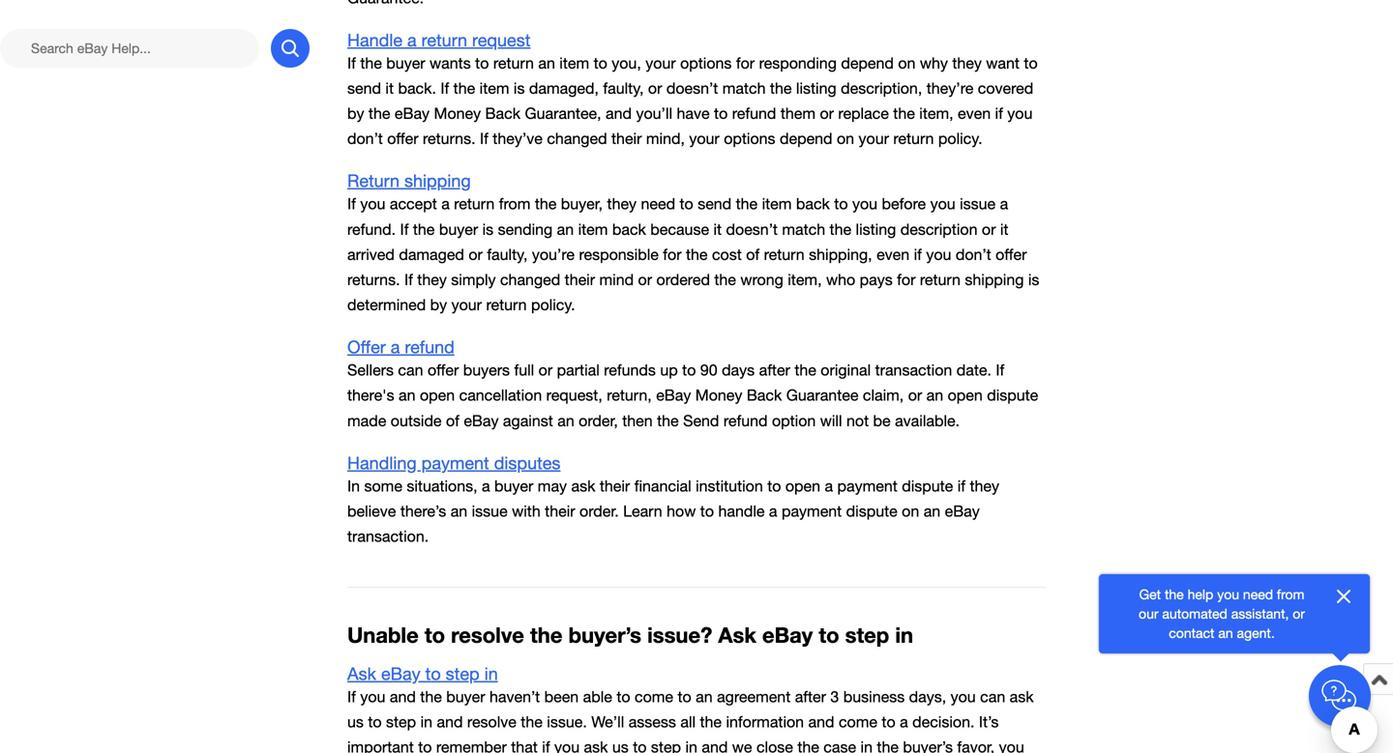 Task type: locate. For each thing, give the bounding box(es) containing it.
policy. inside the return shipping if you accept a return from the buyer, they need to send the item back to you before you issue a refund. if the buyer is sending an item back because it doesn't match the listing description or it arrived damaged or faulty, you're responsible for the cost of return shipping, even if you don't offer returns. if they simply changed their mind or ordered the wrong item, who pays for return shipping is determined by your return policy.
[[531, 296, 575, 314]]

responsible
[[579, 246, 659, 264]]

match up shipping,
[[782, 220, 826, 238]]

0 horizontal spatial match
[[723, 79, 766, 97]]

return inside the if the buyer wants to return an item to you, your options for responding depend on why they want to send it back. if the item is damaged, faulty, or doesn't match the listing description, they're covered by the ebay money back guarantee, and you'll have to refund them or replace the item,
[[493, 54, 534, 72]]

even inside the return shipping if you accept a return from the buyer, they need to send the item back to you before you issue a refund. if the buyer is sending an item back because it doesn't match the listing description or it arrived damaged or faulty, you're responsible for the cost of return shipping, even if you don't offer returns. if they simply changed their mind or ordered the wrong item, who pays for return shipping is determined by your return policy.
[[877, 246, 910, 264]]

0 vertical spatial on
[[898, 54, 916, 72]]

pays
[[860, 271, 893, 289]]

listing inside the if the buyer wants to return an item to you, your options for responding depend on why they want to send it back. if the item is damaged, faulty, or doesn't match the listing description, they're covered by the ebay money back guarantee, and you'll have to refund them or replace the item,
[[796, 79, 837, 97]]

after inside ask ebay to step in if you and the buyer haven't been able to come to an agreement after 3 business days, you can ask us to step in and resolve the issue. we'll assess all the information and come to a decision. it's important to remember that if you ask us to step in and we close the case in the buyer's favor, y
[[795, 688, 826, 706]]

they need
[[607, 195, 676, 213]]

offer inside the return shipping if you accept a return from the buyer, they need to send the item back to you before you issue a refund. if the buyer is sending an item back because it doesn't match the listing description or it arrived damaged or faulty, you're responsible for the cost of return shipping, even if you don't offer returns. if they simply changed their mind or ordered the wrong item, who pays for return shipping is determined by your return policy.
[[996, 246, 1027, 264]]

options depend
[[724, 130, 833, 148]]

0 horizontal spatial can
[[398, 362, 423, 379]]

listing inside the return shipping if you accept a return from the buyer, they need to send the item back to you before you issue a refund. if the buyer is sending an item back because it doesn't match the listing description or it arrived damaged or faulty, you're responsible for the cost of return shipping, even if you don't offer returns. if they simply changed their mind or ordered the wrong item, who pays for return shipping is determined by your return policy.
[[856, 220, 896, 238]]

handling payment disputes link
[[347, 453, 561, 474]]

buyer,
[[561, 195, 603, 213]]

for right pays
[[897, 271, 916, 289]]

is for shipping
[[483, 220, 494, 238]]

shipping,
[[809, 246, 873, 264]]

1 vertical spatial listing
[[856, 220, 896, 238]]

1 vertical spatial don't
[[956, 246, 992, 264]]

of right outside
[[446, 412, 460, 430]]

money up returns
[[434, 105, 481, 122]]

of inside offer a refund sellers can offer buyers full or partial refunds up to 90 days after the original transaction date. if there's an open cancellation request, return, ebay money back guarantee claim, or an open dispute made outside of ebay against an order, then the send refund option will not be available.
[[446, 412, 460, 430]]

get the help you need from our automated assistant, or contact an agent.
[[1139, 587, 1305, 642]]

on down available.
[[902, 503, 920, 521]]

believe
[[347, 503, 396, 521]]

an up outside
[[399, 387, 416, 405]]

0 vertical spatial back
[[796, 195, 830, 213]]

2 vertical spatial refund
[[724, 412, 768, 430]]

back up shipping,
[[796, 195, 830, 213]]

money down 90
[[696, 387, 743, 405]]

buyer down disputes
[[495, 477, 534, 495]]

damaged,
[[529, 79, 599, 97]]

you down issue.
[[555, 739, 580, 754]]

1 horizontal spatial doesn't
[[726, 220, 778, 238]]

shipping
[[405, 171, 471, 191], [965, 271, 1024, 289]]

1 horizontal spatial item,
[[920, 105, 954, 122]]

offer inside offer a refund sellers can offer buyers full or partial refunds up to 90 days after the original transaction date. if there's an open cancellation request, return, ebay money back guarantee claim, or an open dispute made outside of ebay against an order, then the send refund option will not be available.
[[428, 362, 459, 379]]

even
[[958, 105, 991, 122], [877, 246, 910, 264]]

it's
[[979, 714, 999, 732]]

need
[[1243, 587, 1274, 603]]

0 vertical spatial come
[[635, 688, 674, 706]]

match down options
[[723, 79, 766, 97]]

0 horizontal spatial ask
[[347, 664, 376, 685]]

the down description,
[[894, 105, 915, 122]]

if inside ask ebay to step in if you and the buyer haven't been able to come to an agreement after 3 business days, you can ask us to step in and resolve the issue. we'll assess all the information and come to a decision. it's important to remember that if you ask us to step in and we close the case in the buyer's favor, y
[[347, 688, 356, 706]]

unable
[[347, 623, 419, 648]]

back up responsible
[[612, 220, 646, 238]]

1 vertical spatial dispute
[[902, 477, 954, 495]]

1 vertical spatial is
[[483, 220, 494, 238]]

to down request
[[475, 54, 489, 72]]

listing down "before"
[[856, 220, 896, 238]]

ask
[[718, 623, 757, 648], [347, 664, 376, 685]]

0 vertical spatial offer
[[387, 130, 419, 148]]

responding
[[759, 54, 837, 72]]

an up 'you're'
[[557, 220, 574, 238]]

handle
[[347, 30, 403, 50]]

0 vertical spatial from
[[499, 195, 531, 213]]

if inside even if you don't offer returns
[[995, 105, 1003, 122]]

your
[[646, 54, 676, 72], [689, 130, 720, 148], [859, 130, 889, 148], [452, 296, 482, 314]]

an
[[538, 54, 555, 72], [557, 220, 574, 238], [399, 387, 416, 405], [927, 387, 944, 405], [558, 412, 575, 430], [451, 503, 468, 521], [924, 503, 941, 521], [1219, 626, 1234, 642], [696, 688, 713, 706]]

money inside offer a refund sellers can offer buyers full or partial refunds up to 90 days after the original transaction date. if there's an open cancellation request, return, ebay money back guarantee claim, or an open dispute made outside of ebay against an order, then the send refund option will not be available.
[[696, 387, 743, 405]]

1 horizontal spatial send
[[698, 195, 732, 213]]

come
[[635, 688, 674, 706], [839, 714, 878, 732]]

full
[[514, 362, 534, 379]]

0 vertical spatial buyer's
[[569, 623, 642, 648]]

1 vertical spatial doesn't
[[726, 220, 778, 238]]

or right them
[[820, 105, 834, 122]]

1 vertical spatial by
[[430, 296, 447, 314]]

an left agent.
[[1219, 626, 1234, 642]]

can up it's
[[980, 688, 1006, 706]]

ask down the unable
[[347, 664, 376, 685]]

can down offer a refund link at the left of page
[[398, 362, 423, 379]]

you up description
[[931, 195, 956, 213]]

0 vertical spatial is
[[514, 79, 525, 97]]

0 horizontal spatial faulty,
[[487, 246, 528, 264]]

have
[[677, 105, 710, 122]]

1 vertical spatial item,
[[788, 271, 822, 289]]

if down available.
[[958, 477, 966, 495]]

0 vertical spatial item,
[[920, 105, 954, 122]]

1 horizontal spatial match
[[782, 220, 826, 238]]

after right days
[[759, 362, 791, 379]]

from right need
[[1277, 587, 1305, 603]]

it
[[386, 79, 394, 97], [714, 220, 722, 238], [1001, 220, 1009, 238]]

and up remember
[[437, 714, 463, 732]]

after left '3'
[[795, 688, 826, 706]]

2 horizontal spatial dispute
[[987, 387, 1039, 405]]

your inside the return shipping if you accept a return from the buyer, they need to send the item back to you before you issue a refund. if the buyer is sending an item back because it doesn't match the listing description or it arrived damaged or faulty, you're responsible for the cost of return shipping, even if you don't offer returns. if they simply changed their mind or ordered the wrong item, who pays for return shipping is determined by your return policy.
[[452, 296, 482, 314]]

faulty, down you,
[[603, 79, 644, 97]]

covered
[[978, 79, 1034, 97]]

1 vertical spatial faulty,
[[487, 246, 528, 264]]

you left "before"
[[853, 195, 878, 213]]

want
[[986, 54, 1020, 72]]

they inside the if the buyer wants to return an item to you, your options for responding depend on why they want to send it back. if the item is damaged, faulty, or doesn't match the listing description, they're covered by the ebay money back guarantee, and you'll have to refund them or replace the item,
[[953, 54, 982, 72]]

an down the request,
[[558, 412, 575, 430]]

1 horizontal spatial is
[[514, 79, 525, 97]]

0 vertical spatial for
[[736, 54, 755, 72]]

an inside the return shipping if you accept a return from the buyer, they need to send the item back to you before you issue a refund. if the buyer is sending an item back because it doesn't match the listing description or it arrived damaged or faulty, you're responsible for the cost of return shipping, even if you don't offer returns. if they simply changed their mind or ordered the wrong item, who pays for return shipping is determined by your return policy.
[[557, 220, 574, 238]]

to right important
[[418, 739, 432, 754]]

an down "situations,"
[[451, 503, 468, 521]]

0 horizontal spatial issue
[[472, 503, 508, 521]]

0 horizontal spatial of
[[446, 412, 460, 430]]

refund inside the if the buyer wants to return an item to you, your options for responding depend on why they want to send it back. if the item is damaged, faulty, or doesn't match the listing description, they're covered by the ebay money back guarantee, and you'll have to refund them or replace the item,
[[732, 105, 777, 122]]

option
[[772, 412, 816, 430]]

1 vertical spatial match
[[782, 220, 826, 238]]

2 vertical spatial offer
[[428, 362, 459, 379]]

1 horizontal spatial faulty,
[[603, 79, 644, 97]]

1 horizontal spatial us
[[612, 739, 629, 754]]

request
[[472, 30, 531, 50]]

is inside the if the buyer wants to return an item to you, your options for responding depend on why they want to send it back. if the item is damaged, faulty, or doesn't match the listing description, they're covered by the ebay money back guarantee, and you'll have to refund them or replace the item,
[[514, 79, 525, 97]]

money inside the if the buyer wants to return an item to you, your options for responding depend on why they want to send it back. if the item is damaged, faulty, or doesn't match the listing description, they're covered by the ebay money back guarantee, and you'll have to refund them or replace the item,
[[434, 105, 481, 122]]

you right help
[[1218, 587, 1240, 603]]

ask down the we'll
[[584, 739, 608, 754]]

contact
[[1169, 626, 1215, 642]]

0 horizontal spatial don't
[[347, 130, 383, 148]]

favor,
[[958, 739, 995, 754]]

an up damaged,
[[538, 54, 555, 72]]

buyer down ask ebay to step in link
[[446, 688, 485, 706]]

offer
[[387, 130, 419, 148], [996, 246, 1027, 264], [428, 362, 459, 379]]

ebay inside the if the buyer wants to return an item to you, your options for responding depend on why they want to send it back. if the item is damaged, faulty, or doesn't match the listing description, they're covered by the ebay money back guarantee, and you'll have to refund them or replace the item,
[[395, 105, 430, 122]]

1 vertical spatial changed
[[500, 271, 561, 289]]

0 vertical spatial doesn't
[[667, 79, 718, 97]]

how
[[667, 503, 696, 521]]

1 vertical spatial ask
[[1010, 688, 1034, 706]]

if
[[995, 105, 1003, 122], [914, 246, 922, 264], [958, 477, 966, 495], [542, 739, 550, 754]]

by down damaged
[[430, 296, 447, 314]]

if down handle
[[347, 54, 356, 72]]

that
[[511, 739, 538, 754]]

your down replace
[[859, 130, 889, 148]]

1 vertical spatial from
[[1277, 587, 1305, 603]]

0 vertical spatial after
[[759, 362, 791, 379]]

you
[[1008, 105, 1033, 122], [360, 195, 386, 213], [853, 195, 878, 213], [931, 195, 956, 213], [926, 246, 952, 264], [1218, 587, 1240, 603], [360, 688, 386, 706], [951, 688, 976, 706], [555, 739, 580, 754]]

unable to resolve the buyer's issue? ask ebay to step in
[[347, 623, 914, 648]]

1 horizontal spatial offer
[[428, 362, 459, 379]]

dispute down be on the right bottom of page
[[846, 503, 898, 521]]

of right "cost"
[[746, 246, 760, 264]]

ebay inside 'handling payment disputes in some situations, a buyer may ask their financial institution to open a payment dispute if they believe there's an issue with their order. learn how to handle a payment dispute on an ebay transaction.'
[[945, 503, 980, 521]]

1 vertical spatial money
[[696, 387, 743, 405]]

0 vertical spatial even
[[958, 105, 991, 122]]

step
[[845, 623, 890, 648], [446, 664, 480, 685], [386, 714, 416, 732], [651, 739, 681, 754]]

can inside ask ebay to step in if you and the buyer haven't been able to come to an agreement after 3 business days, you can ask us to step in and resolve the issue. we'll assess all the information and come to a decision. it's important to remember that if you ask us to step in and we close the case in the buyer's favor, y
[[980, 688, 1006, 706]]

offer inside even if you don't offer returns
[[387, 130, 419, 148]]

we'll
[[592, 714, 624, 732]]

their inside the return shipping if you accept a return from the buyer, they need to send the item back to you before you issue a refund. if the buyer is sending an item back because it doesn't match the listing description or it arrived damaged or faulty, you're responsible for the cost of return shipping, even if you don't offer returns. if they simply changed their mind or ordered the wrong item, who pays for return shipping is determined by your return policy.
[[565, 271, 595, 289]]

0 vertical spatial send
[[347, 79, 381, 97]]

2 vertical spatial for
[[897, 271, 916, 289]]

faulty, down 'sending'
[[487, 246, 528, 264]]

you inside even if you don't offer returns
[[1008, 105, 1033, 122]]

0 horizontal spatial doesn't
[[667, 79, 718, 97]]

even down they're on the right
[[958, 105, 991, 122]]

0 vertical spatial match
[[723, 79, 766, 97]]

1 horizontal spatial don't
[[956, 246, 992, 264]]

2 horizontal spatial is
[[1029, 271, 1040, 289]]

return up wants
[[422, 30, 467, 50]]

cancellation
[[459, 387, 542, 405]]

come down business
[[839, 714, 878, 732]]

step up business
[[845, 623, 890, 648]]

to right able
[[617, 688, 631, 706]]

if down covered
[[995, 105, 1003, 122]]

disputes
[[494, 453, 561, 474]]

if inside offer a refund sellers can offer buyers full or partial refunds up to 90 days after the original transaction date. if there's an open cancellation request, return, ebay money back guarantee claim, or an open dispute made outside of ebay against an order, then the send refund option will not be available.
[[996, 362, 1005, 379]]

after inside offer a refund sellers can offer buyers full or partial refunds up to 90 days after the original transaction date. if there's an open cancellation request, return, ebay money back guarantee claim, or an open dispute made outside of ebay against an order, then the send refund option will not be available.
[[759, 362, 791, 379]]

1 horizontal spatial it
[[714, 220, 722, 238]]

they
[[953, 54, 982, 72], [417, 271, 447, 289], [970, 477, 1000, 495]]

2 horizontal spatial open
[[948, 387, 983, 405]]

0 vertical spatial refund
[[732, 105, 777, 122]]

may
[[538, 477, 567, 495]]

of inside the return shipping if you accept a return from the buyer, they need to send the item back to you before you issue a refund. if the buyer is sending an item back because it doesn't match the listing description or it arrived damaged or faulty, you're responsible for the cost of return shipping, even if you don't offer returns. if they simply changed their mind or ordered the wrong item, who pays for return shipping is determined by your return policy.
[[746, 246, 760, 264]]

match
[[723, 79, 766, 97], [782, 220, 826, 238]]

or
[[648, 79, 662, 97], [820, 105, 834, 122], [982, 220, 996, 238], [469, 246, 483, 264], [638, 271, 652, 289], [539, 362, 553, 379], [908, 387, 922, 405], [1293, 606, 1305, 622]]

claim,
[[863, 387, 904, 405]]

transaction
[[875, 362, 953, 379]]

1 vertical spatial after
[[795, 688, 826, 706]]

1 horizontal spatial listing
[[856, 220, 896, 238]]

changed down 'you're'
[[500, 271, 561, 289]]

0 horizontal spatial back
[[485, 105, 521, 122]]

0 vertical spatial shipping
[[405, 171, 471, 191]]

1 vertical spatial send
[[698, 195, 732, 213]]

dispute down available.
[[902, 477, 954, 495]]

agreement
[[717, 688, 791, 706]]

match inside the if the buyer wants to return an item to you, your options for responding depend on why they want to send it back. if the item is damaged, faulty, or doesn't match the listing description, they're covered by the ebay money back guarantee, and you'll have to refund them or replace the item,
[[723, 79, 766, 97]]

to inside offer a refund sellers can offer buyers full or partial refunds up to 90 days after the original transaction date. if there's an open cancellation request, return, ebay money back guarantee claim, or an open dispute made outside of ebay against an order, then the send refund option will not be available.
[[682, 362, 696, 379]]

even up pays
[[877, 246, 910, 264]]

issue
[[960, 195, 996, 213], [472, 503, 508, 521]]

payment down not
[[838, 477, 898, 495]]

ebay inside ask ebay to step in if you and the buyer haven't been able to come to an agreement after 3 business days, you can ask us to step in and resolve the issue. we'll assess all the information and come to a decision. it's important to remember that if you ask us to step in and we close the case in the buyer's favor, y
[[381, 664, 421, 685]]

buyer up back. at left
[[386, 54, 425, 72]]

1 vertical spatial policy.
[[531, 296, 575, 314]]

they inside the return shipping if you accept a return from the buyer, they need to send the item back to you before you issue a refund. if the buyer is sending an item back because it doesn't match the listing description or it arrived damaged or faulty, you're responsible for the cost of return shipping, even if you don't offer returns. if they simply changed their mind or ordered the wrong item, who pays for return shipping is determined by your return policy.
[[417, 271, 447, 289]]

0 vertical spatial of
[[746, 246, 760, 264]]

1 vertical spatial back
[[747, 387, 782, 405]]

0 vertical spatial payment
[[838, 477, 898, 495]]

on inside 'handling payment disputes in some situations, a buyer may ask their financial institution to open a payment dispute if they believe there's an issue with their order. learn how to handle a payment dispute on an ebay transaction.'
[[902, 503, 920, 521]]

the
[[360, 54, 382, 72], [454, 79, 475, 97], [770, 79, 792, 97], [369, 105, 390, 122], [894, 105, 915, 122], [535, 195, 557, 213], [736, 195, 758, 213], [413, 220, 435, 238], [830, 220, 852, 238], [686, 246, 708, 264], [715, 271, 736, 289], [795, 362, 817, 379], [657, 412, 679, 430], [1165, 587, 1184, 603], [530, 623, 563, 648], [420, 688, 442, 706], [521, 714, 543, 732], [700, 714, 722, 732], [798, 739, 820, 754], [877, 739, 899, 754]]

0 horizontal spatial it
[[386, 79, 394, 97]]

you down return
[[360, 195, 386, 213]]

item down options depend
[[762, 195, 792, 213]]

open down date.
[[948, 387, 983, 405]]

if down wants
[[441, 79, 449, 97]]

0 horizontal spatial us
[[347, 714, 364, 732]]

against
[[503, 412, 553, 430]]

the right get
[[1165, 587, 1184, 603]]

ask
[[571, 477, 596, 495], [1010, 688, 1034, 706], [584, 739, 608, 754]]

to up remember
[[425, 664, 441, 685]]

shipping down description
[[965, 271, 1024, 289]]

in up haven't
[[485, 664, 498, 685]]

the right all
[[700, 714, 722, 732]]

0 horizontal spatial come
[[635, 688, 674, 706]]

buyer's down decision.
[[903, 739, 953, 754]]

dispute
[[987, 387, 1039, 405], [902, 477, 954, 495], [846, 503, 898, 521]]

information
[[726, 714, 804, 732]]

return down description,
[[894, 130, 934, 148]]

changed down guarantee, at the left top
[[547, 130, 607, 148]]

there's
[[347, 387, 394, 405]]

1 vertical spatial they
[[417, 271, 447, 289]]

from
[[499, 195, 531, 213], [1277, 587, 1305, 603]]

0 vertical spatial us
[[347, 714, 364, 732]]

an up available.
[[927, 387, 944, 405]]

0 vertical spatial faulty,
[[603, 79, 644, 97]]

policy. down they're on the right
[[939, 130, 983, 148]]

ask right days,
[[1010, 688, 1034, 706]]

2 vertical spatial on
[[902, 503, 920, 521]]

0 horizontal spatial is
[[483, 220, 494, 238]]

help
[[1188, 587, 1214, 603]]

assess
[[629, 714, 676, 732]]

changed
[[547, 130, 607, 148], [500, 271, 561, 289]]

0 horizontal spatial open
[[420, 387, 455, 405]]

send
[[347, 79, 381, 97], [698, 195, 732, 213]]

2 vertical spatial ask
[[584, 739, 608, 754]]

issue inside the return shipping if you accept a return from the buyer, they need to send the item back to you before you issue a refund. if the buyer is sending an item back because it doesn't match the listing description or it arrived damaged or faulty, you're responsible for the cost of return shipping, even if you don't offer returns. if they simply changed their mind or ordered the wrong item, who pays for return shipping is determined by your return policy.
[[960, 195, 996, 213]]

send
[[683, 412, 719, 430]]

if up important
[[347, 688, 356, 706]]

in up days,
[[896, 623, 914, 648]]

assistant,
[[1232, 606, 1289, 622]]

returns
[[423, 130, 471, 148]]

by inside the if the buyer wants to return an item to you, your options for responding depend on why they want to send it back. if the item is damaged, faulty, or doesn't match the listing description, they're covered by the ebay money back guarantee, and you'll have to refund them or replace the item,
[[347, 105, 364, 122]]

0 horizontal spatial money
[[434, 105, 481, 122]]

you up important
[[360, 688, 386, 706]]

even if you don't offer returns
[[347, 105, 1033, 148]]

the up 'sending'
[[535, 195, 557, 213]]

doesn't up have
[[667, 79, 718, 97]]

1 horizontal spatial buyer's
[[903, 739, 953, 754]]

to left 90
[[682, 362, 696, 379]]

send inside the return shipping if you accept a return from the buyer, they need to send the item back to you before you issue a refund. if the buyer is sending an item back because it doesn't match the listing description or it arrived damaged or faulty, you're responsible for the cost of return shipping, even if you don't offer returns. if they simply changed their mind or ordered the wrong item, who pays for return shipping is determined by your return policy.
[[698, 195, 732, 213]]

even inside even if you don't offer returns
[[958, 105, 991, 122]]

1 horizontal spatial open
[[786, 477, 821, 495]]

from inside get the help you need from our automated assistant, or contact an agent.
[[1277, 587, 1305, 603]]

us down the we'll
[[612, 739, 629, 754]]

shipping up accept
[[405, 171, 471, 191]]

back inside the if the buyer wants to return an item to you, your options for responding depend on why they want to send it back. if the item is damaged, faulty, or doesn't match the listing description, they're covered by the ebay money back guarantee, and you'll have to refund them or replace the item,
[[485, 105, 521, 122]]

0 horizontal spatial item,
[[788, 271, 822, 289]]

1 horizontal spatial after
[[795, 688, 826, 706]]

2 vertical spatial they
[[970, 477, 1000, 495]]

handling payment
[[347, 453, 489, 474]]

to
[[475, 54, 489, 72], [594, 54, 608, 72], [1024, 54, 1038, 72], [714, 105, 728, 122], [680, 195, 694, 213], [834, 195, 848, 213], [682, 362, 696, 379], [768, 477, 781, 495], [700, 503, 714, 521], [425, 623, 445, 648], [819, 623, 840, 648], [425, 664, 441, 685], [617, 688, 631, 706], [678, 688, 692, 706], [368, 714, 382, 732], [882, 714, 896, 732], [418, 739, 432, 754], [633, 739, 647, 754]]

1 vertical spatial offer
[[996, 246, 1027, 264]]

resolve
[[451, 623, 524, 648], [467, 714, 517, 732]]

1 horizontal spatial for
[[736, 54, 755, 72]]

1 horizontal spatial of
[[746, 246, 760, 264]]

1 vertical spatial back
[[612, 220, 646, 238]]

you're
[[532, 246, 575, 264]]

on inside the if the buyer wants to return an item to you, your options for responding depend on why they want to send it back. if the item is damaged, faulty, or doesn't match the listing description, they're covered by the ebay money back guarantee, and you'll have to refund them or replace the item,
[[898, 54, 916, 72]]

send inside the if the buyer wants to return an item to you, your options for responding depend on why they want to send it back. if the item is damaged, faulty, or doesn't match the listing description, they're covered by the ebay money back guarantee, and you'll have to refund them or replace the item,
[[347, 79, 381, 97]]

0 vertical spatial can
[[398, 362, 423, 379]]

0 horizontal spatial dispute
[[846, 503, 898, 521]]

don't up return
[[347, 130, 383, 148]]

us up important
[[347, 714, 364, 732]]

0 vertical spatial listing
[[796, 79, 837, 97]]

0 horizontal spatial after
[[759, 362, 791, 379]]

return
[[422, 30, 467, 50], [493, 54, 534, 72], [894, 130, 934, 148], [454, 195, 495, 213], [764, 246, 805, 264], [920, 271, 961, 289], [486, 296, 527, 314]]

payment right 'handle'
[[782, 503, 842, 521]]

2 vertical spatial is
[[1029, 271, 1040, 289]]

you down covered
[[1008, 105, 1033, 122]]

don't
[[347, 130, 383, 148], [956, 246, 992, 264]]

your down simply at the left top of the page
[[452, 296, 482, 314]]

2 horizontal spatial offer
[[996, 246, 1027, 264]]

changed inside the return shipping if you accept a return from the buyer, they need to send the item back to you before you issue a refund. if the buyer is sending an item back because it doesn't match the listing description or it arrived damaged or faulty, you're responsible for the cost of return shipping, even if you don't offer returns. if they simply changed their mind or ordered the wrong item, who pays for return shipping is determined by your return policy.
[[500, 271, 561, 289]]

1 vertical spatial ask
[[347, 664, 376, 685]]

buyer's
[[569, 623, 642, 648], [903, 739, 953, 754]]

the right then
[[657, 412, 679, 430]]

0 vertical spatial they
[[953, 54, 982, 72]]

offer for refund
[[428, 362, 459, 379]]

by inside the return shipping if you accept a return from the buyer, they need to send the item back to you before you issue a refund. if the buyer is sending an item back because it doesn't match the listing description or it arrived damaged or faulty, you're responsible for the cost of return shipping, even if you don't offer returns. if they simply changed their mind or ordered the wrong item, who pays for return shipping is determined by your return policy.
[[430, 296, 447, 314]]

1 horizontal spatial from
[[1277, 587, 1305, 603]]

on
[[898, 54, 916, 72], [837, 130, 855, 148], [902, 503, 920, 521]]

the up damaged
[[413, 220, 435, 238]]

send down handle
[[347, 79, 381, 97]]

them
[[781, 105, 816, 122]]

1 horizontal spatial dispute
[[902, 477, 954, 495]]



Task type: vqa. For each thing, say whether or not it's contained in the screenshot.
eBay link
no



Task type: describe. For each thing, give the bounding box(es) containing it.
buyer inside the return shipping if you accept a return from the buyer, they need to send the item back to you before you issue a refund. if the buyer is sending an item back because it doesn't match the listing description or it arrived damaged or faulty, you're responsible for the cost of return shipping, even if you don't offer returns. if they simply changed their mind or ordered the wrong item, who pays for return shipping is determined by your return policy.
[[439, 220, 478, 238]]

cost
[[712, 246, 742, 264]]

and left we
[[702, 739, 728, 754]]

the up "cost"
[[736, 195, 758, 213]]

they inside 'handling payment disputes in some situations, a buyer may ask their financial institution to open a payment dispute if they believe there's an issue with their order. learn how to handle a payment dispute on an ebay transaction.'
[[970, 477, 1000, 495]]

to up because
[[680, 195, 694, 213]]

their up order.
[[600, 477, 630, 495]]

guarantee,
[[525, 105, 602, 122]]

item up damaged,
[[560, 54, 589, 72]]

handling payment disputes in some situations, a buyer may ask their financial institution to open a payment dispute if they believe there's an issue with their order. learn how to handle a payment dispute on an ebay transaction.
[[347, 453, 1000, 546]]

or inside get the help you need from our automated assistant, or contact an agent.
[[1293, 606, 1305, 622]]

the left case
[[798, 739, 820, 754]]

1 horizontal spatial policy.
[[939, 130, 983, 148]]

get
[[1140, 587, 1161, 603]]

don't inside even if you don't offer returns
[[347, 130, 383, 148]]

decision.
[[913, 714, 975, 732]]

can inside offer a refund sellers can offer buyers full or partial refunds up to 90 days after the original transaction date. if there's an open cancellation request, return, ebay money back guarantee claim, or an open dispute made outside of ebay against an order, then the send refund option will not be available.
[[398, 362, 423, 379]]

return right accept
[[454, 195, 495, 213]]

or right full
[[539, 362, 553, 379]]

situations,
[[407, 477, 478, 495]]

return shipping link
[[347, 171, 471, 191]]

2 horizontal spatial for
[[897, 271, 916, 289]]

back.
[[398, 79, 436, 97]]

step up important
[[386, 714, 416, 732]]

in down all
[[686, 739, 698, 754]]

been
[[544, 688, 579, 706]]

the up ordered on the top of page
[[686, 246, 708, 264]]

issue inside 'handling payment disputes in some situations, a buyer may ask their financial institution to open a payment dispute if they believe there's an issue with their order. learn how to handle a payment dispute on an ebay transaction.'
[[472, 503, 508, 521]]

3
[[831, 688, 839, 706]]

buyer's inside ask ebay to step in if you and the buyer haven't been able to come to an agreement after 3 business days, you can ask us to step in and resolve the issue. we'll assess all the information and come to a decision. it's important to remember that if you ask us to step in and we close the case in the buyer's favor, y
[[903, 739, 953, 754]]

you'll
[[636, 105, 673, 122]]

description
[[901, 220, 978, 238]]

some
[[364, 477, 403, 495]]

transaction.
[[347, 528, 429, 546]]

1 vertical spatial payment
[[782, 503, 842, 521]]

depend
[[841, 54, 894, 72]]

open inside 'handling payment disputes in some situations, a buyer may ask their financial institution to open a payment dispute if they believe there's an issue with their order. learn how to handle a payment dispute on an ebay transaction.'
[[786, 477, 821, 495]]

available.
[[895, 412, 960, 430]]

all
[[681, 714, 696, 732]]

to up ask ebay to step in link
[[425, 623, 445, 648]]

they're
[[927, 79, 974, 97]]

a inside ask ebay to step in if you and the buyer haven't been able to come to an agreement after 3 business days, you can ask us to step in and resolve the issue. we'll assess all the information and come to a decision. it's important to remember that if you ask us to step in and we close the case in the buyer's favor, y
[[900, 714, 908, 732]]

sending
[[498, 220, 553, 238]]

item, inside the return shipping if you accept a return from the buyer, they need to send the item back to you before you issue a refund. if the buyer is sending an item back because it doesn't match the listing description or it arrived damaged or faulty, you're responsible for the cost of return shipping, even if you don't offer returns. if they simply changed their mind or ordered the wrong item, who pays for return shipping is determined by your return policy.
[[788, 271, 822, 289]]

handle a return request link
[[347, 30, 531, 50]]

agent.
[[1237, 626, 1275, 642]]

1 horizontal spatial come
[[839, 714, 878, 732]]

0 horizontal spatial buyer's
[[569, 623, 642, 648]]

0 horizontal spatial for
[[663, 246, 682, 264]]

buyer inside 'handling payment disputes in some situations, a buyer may ask their financial institution to open a payment dispute if they believe there's an issue with their order. learn how to handle a payment dispute on an ebay transaction.'
[[495, 477, 534, 495]]

1 horizontal spatial back
[[796, 195, 830, 213]]

return down simply at the left top of the page
[[486, 296, 527, 314]]

the down "cost"
[[715, 271, 736, 289]]

description,
[[841, 79, 923, 97]]

if inside 'handling payment disputes in some situations, a buyer may ask their financial institution to open a payment dispute if they believe there's an issue with their order. learn how to handle a payment dispute on an ebay transaction.'
[[958, 477, 966, 495]]

the down wants
[[454, 79, 475, 97]]

order,
[[579, 412, 618, 430]]

ask inside ask ebay to step in if you and the buyer haven't been able to come to an agreement after 3 business days, you can ask us to step in and resolve the issue. we'll assess all the information and come to a decision. it's important to remember that if you ask us to step in and we close the case in the buyer's favor, y
[[347, 664, 376, 685]]

faulty, inside the if the buyer wants to return an item to you, your options for responding depend on why they want to send it back. if the item is damaged, faulty, or doesn't match the listing description, they're covered by the ebay money back guarantee, and you'll have to refund them or replace the item,
[[603, 79, 644, 97]]

buyer inside ask ebay to step in if you and the buyer haven't been able to come to an agreement after 3 business days, you can ask us to step in and resolve the issue. we'll assess all the information and come to a decision. it's important to remember that if you ask us to step in and we close the case in the buyer's favor, y
[[446, 688, 485, 706]]

is for the
[[514, 79, 525, 97]]

our
[[1139, 606, 1159, 622]]

if up the determined
[[404, 271, 413, 289]]

you down description
[[926, 246, 952, 264]]

because
[[651, 220, 709, 238]]

doesn't inside the return shipping if you accept a return from the buyer, they need to send the item back to you before you issue a refund. if the buyer is sending an item back because it doesn't match the listing description or it arrived damaged or faulty, you're responsible for the cost of return shipping, even if you don't offer returns. if they simply changed their mind or ordered the wrong item, who pays for return shipping is determined by your return policy.
[[726, 220, 778, 238]]

ask inside 'handling payment disputes in some situations, a buyer may ask their financial institution to open a payment dispute if they believe there's an issue with their order. learn how to handle a payment dispute on an ebay transaction.'
[[571, 477, 596, 495]]

an inside get the help you need from our automated assistant, or contact an agent.
[[1219, 626, 1234, 642]]

0 horizontal spatial back
[[612, 220, 646, 238]]

the up shipping,
[[830, 220, 852, 238]]

the down ask ebay to step in link
[[420, 688, 442, 706]]

request,
[[546, 387, 603, 405]]

if right .
[[480, 130, 489, 148]]

then
[[622, 412, 653, 430]]

the up return
[[369, 105, 390, 122]]

0 horizontal spatial shipping
[[405, 171, 471, 191]]

from inside the return shipping if you accept a return from the buyer, they need to send the item back to you before you issue a refund. if the buyer is sending an item back because it doesn't match the listing description or it arrived damaged or faulty, you're responsible for the cost of return shipping, even if you don't offer returns. if they simply changed their mind or ordered the wrong item, who pays for return shipping is determined by your return policy.
[[499, 195, 531, 213]]

mind,
[[646, 130, 685, 148]]

resolve inside ask ebay to step in if you and the buyer haven't been able to come to an agreement after 3 business days, you can ask us to step in and resolve the issue. we'll assess all the information and come to a decision. it's important to remember that if you ask us to step in and we close the case in the buyer's favor, y
[[467, 714, 517, 732]]

buyers
[[463, 362, 510, 379]]

2 vertical spatial dispute
[[846, 503, 898, 521]]

or down transaction in the right of the page
[[908, 387, 922, 405]]

return up wrong
[[764, 246, 805, 264]]

to up '3'
[[819, 623, 840, 648]]

wrong
[[741, 271, 784, 289]]

their down may
[[545, 503, 575, 521]]

if inside ask ebay to step in if you and the buyer haven't been able to come to an agreement after 3 business days, you can ask us to step in and resolve the issue. we'll assess all the information and come to a decision. it's important to remember that if you ask us to step in and we close the case in the buyer's favor, y
[[542, 739, 550, 754]]

you,
[[612, 54, 641, 72]]

item down the buyer, at the left of page
[[578, 220, 608, 238]]

1 vertical spatial us
[[612, 739, 629, 754]]

sellers
[[347, 362, 394, 379]]

mind
[[600, 271, 634, 289]]

if the buyer wants to return an item to you, your options for responding depend on why they want to send it back. if the item is damaged, faulty, or doesn't match the listing description, they're covered by the ebay money back guarantee, and you'll have to refund them or replace the item,
[[347, 54, 1038, 122]]

there's
[[400, 503, 446, 521]]

ask ebay to step in link
[[347, 664, 498, 685]]

return,
[[607, 387, 652, 405]]

in down ask ebay to step in link
[[421, 714, 433, 732]]

the down handle
[[360, 54, 382, 72]]

Search eBay Help... text field
[[0, 29, 259, 68]]

match inside the return shipping if you accept a return from the buyer, they need to send the item back to you before you issue a refund. if the buyer is sending an item back because it doesn't match the listing description or it arrived damaged or faulty, you're responsible for the cost of return shipping, even if you don't offer returns. if they simply changed their mind or ordered the wrong item, who pays for return shipping is determined by your return policy.
[[782, 220, 826, 238]]

issue?
[[648, 623, 713, 648]]

why
[[920, 54, 948, 72]]

you up decision.
[[951, 688, 976, 706]]

and inside the if the buyer wants to return an item to you, your options for responding depend on why they want to send it back. if the item is damaged, faulty, or doesn't match the listing description, they're covered by the ebay money back guarantee, and you'll have to refund them or replace the item,
[[606, 105, 632, 122]]

to up . if they've changed their mind, your options depend on your return policy.
[[714, 105, 728, 122]]

return down description
[[920, 271, 961, 289]]

to right want
[[1024, 54, 1038, 72]]

business
[[844, 688, 905, 706]]

important
[[347, 739, 414, 754]]

to down business
[[882, 714, 896, 732]]

to left you,
[[594, 54, 608, 72]]

if inside the return shipping if you accept a return from the buyer, they need to send the item back to you before you issue a refund. if the buyer is sending an item back because it doesn't match the listing description or it arrived damaged or faulty, you're responsible for the cost of return shipping, even if you don't offer returns. if they simply changed their mind or ordered the wrong item, who pays for return shipping is determined by your return policy.
[[914, 246, 922, 264]]

your down have
[[689, 130, 720, 148]]

0 vertical spatial ask
[[718, 623, 757, 648]]

your inside the if the buyer wants to return an item to you, your options for responding depend on why they want to send it back. if the item is damaged, faulty, or doesn't match the listing description, they're covered by the ebay money back guarantee, and you'll have to refund them or replace the item,
[[646, 54, 676, 72]]

step up remember
[[446, 664, 480, 685]]

offer a refund sellers can offer buyers full or partial refunds up to 90 days after the original transaction date. if there's an open cancellation request, return, ebay money back guarantee claim, or an open dispute made outside of ebay against an order, then the send refund option will not be available.
[[347, 337, 1039, 430]]

.
[[471, 130, 476, 148]]

and down '3'
[[809, 714, 835, 732]]

return
[[347, 171, 400, 191]]

doesn't inside the if the buyer wants to return an item to you, your options for responding depend on why they want to send it back. if the item is damaged, faulty, or doesn't match the listing description, they're covered by the ebay money back guarantee, and you'll have to refund them or replace the item,
[[667, 79, 718, 97]]

the up guarantee
[[795, 362, 817, 379]]

to right how
[[700, 503, 714, 521]]

to right institution
[[768, 477, 781, 495]]

0 vertical spatial changed
[[547, 130, 607, 148]]

damaged
[[399, 246, 464, 264]]

or up you'll
[[648, 79, 662, 97]]

the up been
[[530, 623, 563, 648]]

to up all
[[678, 688, 692, 706]]

an inside the if the buyer wants to return an item to you, your options for responding depend on why they want to send it back. if the item is damaged, faulty, or doesn't match the listing description, they're covered by the ebay money back guarantee, and you'll have to refund them or replace the item,
[[538, 54, 555, 72]]

order.
[[580, 503, 619, 521]]

or right description
[[982, 220, 996, 238]]

ordered
[[657, 271, 710, 289]]

the up that
[[521, 714, 543, 732]]

offer a refund link
[[347, 337, 455, 358]]

original
[[821, 362, 871, 379]]

back inside offer a refund sellers can offer buyers full or partial refunds up to 90 days after the original transaction date. if there's an open cancellation request, return, ebay money back guarantee claim, or an open dispute made outside of ebay against an order, then the send refund option will not be available.
[[747, 387, 782, 405]]

an inside ask ebay to step in if you and the buyer haven't been able to come to an agreement after 3 business days, you can ask us to step in and resolve the issue. we'll assess all the information and come to a decision. it's important to remember that if you ask us to step in and we close the case in the buyer's favor, y
[[696, 688, 713, 706]]

offer for if
[[387, 130, 419, 148]]

the down responding
[[770, 79, 792, 97]]

determined
[[347, 296, 426, 314]]

90
[[700, 362, 718, 379]]

2 horizontal spatial it
[[1001, 220, 1009, 238]]

handle
[[719, 503, 765, 521]]

with
[[512, 503, 541, 521]]

step down assess
[[651, 739, 681, 754]]

handle a return request
[[347, 30, 531, 50]]

0 vertical spatial resolve
[[451, 623, 524, 648]]

dispute inside offer a refund sellers can offer buyers full or partial refunds up to 90 days after the original transaction date. if there's an open cancellation request, return, ebay money back guarantee claim, or an open dispute made outside of ebay against an order, then the send refund option will not be available.
[[987, 387, 1039, 405]]

remember
[[436, 739, 507, 754]]

it inside the if the buyer wants to return an item to you, your options for responding depend on why they want to send it back. if the item is damaged, faulty, or doesn't match the listing description, they're covered by the ebay money back guarantee, and you'll have to refund them or replace the item,
[[386, 79, 394, 97]]

you inside get the help you need from our automated assistant, or contact an agent.
[[1218, 587, 1240, 603]]

be
[[873, 412, 891, 430]]

buyer inside the if the buyer wants to return an item to you, your options for responding depend on why they want to send it back. if the item is damaged, faulty, or doesn't match the listing description, they're covered by the ebay money back guarantee, and you'll have to refund them or replace the item,
[[386, 54, 425, 72]]

or right mind
[[638, 271, 652, 289]]

the inside get the help you need from our automated assistant, or contact an agent.
[[1165, 587, 1184, 603]]

partial
[[557, 362, 600, 379]]

made
[[347, 412, 386, 430]]

refund.
[[347, 220, 396, 238]]

to up shipping,
[[834, 195, 848, 213]]

days
[[722, 362, 755, 379]]

to up important
[[368, 714, 382, 732]]

issue.
[[547, 714, 587, 732]]

wants
[[430, 54, 471, 72]]

item, inside the if the buyer wants to return an item to you, your options for responding depend on why they want to send it back. if the item is damaged, faulty, or doesn't match the listing description, they're covered by the ebay money back guarantee, and you'll have to refund them or replace the item,
[[920, 105, 954, 122]]

if down accept
[[400, 220, 409, 238]]

faulty, inside the return shipping if you accept a return from the buyer, they need to send the item back to you before you issue a refund. if the buyer is sending an item back because it doesn't match the listing description or it arrived damaged or faulty, you're responsible for the cost of return shipping, even if you don't offer returns. if they simply changed their mind or ordered the wrong item, who pays for return shipping is determined by your return policy.
[[487, 246, 528, 264]]

returns.
[[347, 271, 400, 289]]

refunds
[[604, 362, 656, 379]]

we
[[732, 739, 752, 754]]

the right case
[[877, 739, 899, 754]]

will
[[820, 412, 842, 430]]

or up simply at the left top of the page
[[469, 246, 483, 264]]

1 vertical spatial refund
[[405, 337, 455, 358]]

in right case
[[861, 739, 873, 754]]

offer a
[[347, 337, 400, 358]]

1 vertical spatial on
[[837, 130, 855, 148]]

before
[[882, 195, 926, 213]]

in
[[347, 477, 360, 495]]

item down request
[[480, 79, 509, 97]]

for inside the if the buyer wants to return an item to you, your options for responding depend on why they want to send it back. if the item is damaged, faulty, or doesn't match the listing description, they're covered by the ebay money back guarantee, and you'll have to refund them or replace the item,
[[736, 54, 755, 72]]

1 horizontal spatial shipping
[[965, 271, 1024, 289]]

an down available.
[[924, 503, 941, 521]]

not
[[847, 412, 869, 430]]

don't inside the return shipping if you accept a return from the buyer, they need to send the item back to you before you issue a refund. if the buyer is sending an item back because it doesn't match the listing description or it arrived damaged or faulty, you're responsible for the cost of return shipping, even if you don't offer returns. if they simply changed their mind or ordered the wrong item, who pays for return shipping is determined by your return policy.
[[956, 246, 992, 264]]

and down ask ebay to step in link
[[390, 688, 416, 706]]

close
[[757, 739, 793, 754]]

if down return
[[347, 195, 356, 213]]

replace
[[838, 105, 889, 122]]

accept
[[390, 195, 437, 213]]

learn
[[623, 503, 663, 521]]

they've
[[493, 130, 543, 148]]

able
[[583, 688, 612, 706]]

get the help you need from our automated assistant, or contact an agent. tooltip
[[1130, 585, 1314, 644]]

to down assess
[[633, 739, 647, 754]]

automated
[[1163, 606, 1228, 622]]

institution
[[696, 477, 763, 495]]

their down you'll
[[612, 130, 642, 148]]



